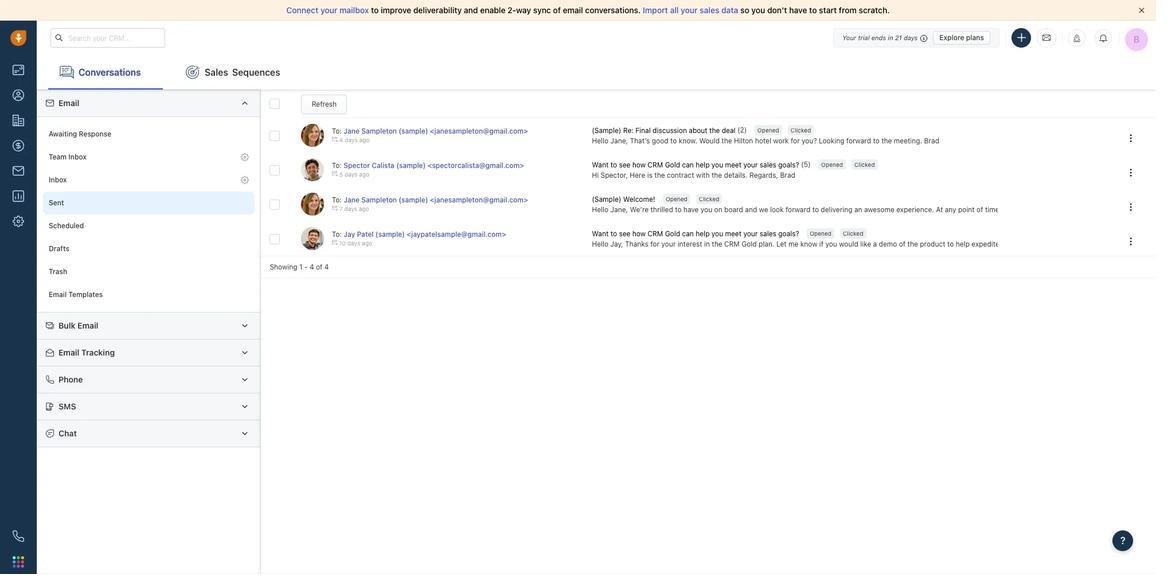 Task type: locate. For each thing, give the bounding box(es) containing it.
for right 'thanks'
[[651, 240, 660, 248]]

2 horizontal spatial 4
[[339, 137, 343, 144]]

(sample) left the re: on the top right
[[592, 127, 622, 135]]

2 jane sampleton (sample) <janesampleton@gmail.com> link from the top
[[344, 196, 528, 204]]

email
[[563, 5, 583, 15]]

you inside button
[[712, 230, 724, 238]]

to
[[371, 5, 379, 15], [810, 5, 817, 15], [671, 136, 677, 145], [874, 136, 880, 145], [611, 161, 617, 170], [675, 205, 682, 214], [813, 205, 819, 214], [611, 230, 617, 238], [948, 240, 954, 248]]

hotel
[[755, 136, 772, 145]]

1 vertical spatial goals?
[[779, 230, 800, 238]]

with down want to see how crm gold can help you meet your sales goals? (5)
[[696, 171, 710, 179]]

ago up spector
[[359, 137, 370, 144]]

1 horizontal spatial in
[[888, 34, 894, 41]]

2 vertical spatial sales
[[760, 230, 777, 238]]

1 vertical spatial brad
[[781, 171, 796, 179]]

1 vertical spatial (sample)
[[592, 195, 622, 204]]

0 vertical spatial sampleton
[[362, 127, 397, 136]]

want to see how crm gold can help you meet your sales goals? button
[[592, 160, 802, 170], [592, 229, 802, 239]]

1 horizontal spatial regards,
[[1055, 240, 1084, 248]]

in left 21
[[888, 34, 894, 41]]

1 vertical spatial and
[[745, 205, 758, 214]]

and left enable
[[464, 5, 478, 15]]

1 vertical spatial gold
[[665, 230, 681, 238]]

2 outgoing image from the top
[[332, 206, 338, 211]]

days up spector
[[345, 137, 358, 144]]

how for want to see how crm gold can help you meet your sales goals? (5)
[[633, 161, 646, 170]]

2 goals? from the top
[[779, 230, 800, 238]]

1 vertical spatial want
[[592, 230, 609, 238]]

0 horizontal spatial have
[[684, 205, 699, 214]]

0 vertical spatial want to see how crm gold can help you meet your sales goals? button
[[592, 160, 802, 170]]

3 hello from the top
[[592, 240, 609, 248]]

2 horizontal spatial in
[[1002, 205, 1007, 214]]

1 vertical spatial meet
[[726, 230, 742, 238]]

in left 'this'
[[1002, 205, 1007, 214]]

0 vertical spatial regards,
[[750, 171, 779, 179]]

outgoing image left the 5
[[332, 171, 338, 177]]

ago down patel
[[362, 240, 372, 247]]

how for want to see how crm gold can help you meet your sales goals?
[[633, 230, 646, 238]]

crm for want to see how crm gold can help you meet your sales goals? (5)
[[648, 161, 663, 170]]

1 goals? from the top
[[779, 161, 800, 170]]

to : jane sampleton (sample) <janesampleton@gmail.com> up to : spector calista (sample) <spectorcalista@gmail.com>
[[332, 127, 528, 136]]

of right - at the left top
[[316, 263, 323, 271]]

0 horizontal spatial regards,
[[750, 171, 779, 179]]

2 want from the top
[[592, 230, 609, 238]]

1 want to see how crm gold can help you meet your sales goals? button from the top
[[592, 160, 802, 170]]

to left meeting.
[[874, 136, 880, 145]]

team inbox
[[49, 153, 87, 161]]

0 vertical spatial see
[[619, 161, 631, 170]]

1 horizontal spatial for
[[791, 136, 800, 145]]

how inside button
[[633, 230, 646, 238]]

0 vertical spatial outgoing image
[[332, 137, 338, 143]]

that's
[[630, 136, 650, 145]]

trash
[[49, 268, 67, 276]]

: for 5 days ago
[[340, 161, 342, 170]]

the left product
[[908, 240, 918, 248]]

1 vertical spatial in
[[1002, 205, 1007, 214]]

want
[[592, 161, 609, 170], [592, 230, 609, 238]]

email tracking
[[59, 348, 115, 357]]

0 vertical spatial hello
[[592, 136, 609, 145]]

hello for hello jane, that's good to know. would the hilton hotel work for you? looking forward to the meeting. brad
[[592, 136, 609, 145]]

jane up 7 days ago
[[344, 196, 360, 204]]

3 : from the top
[[340, 196, 342, 204]]

if right the trial,
[[1040, 205, 1044, 214]]

hello up the hi
[[592, 136, 609, 145]]

see up spector,
[[619, 161, 631, 170]]

1 vertical spatial how
[[633, 230, 646, 238]]

the up the would
[[710, 127, 720, 135]]

forward
[[847, 136, 872, 145], [786, 205, 811, 214]]

outgoing image left 7
[[332, 206, 338, 211]]

2 (sample) from the top
[[592, 195, 622, 204]]

0 horizontal spatial inbox
[[49, 176, 67, 184]]

jane, down (sample) welcome!
[[611, 205, 628, 214]]

sales sequences
[[205, 67, 280, 77]]

to up spector,
[[611, 161, 617, 170]]

1 vertical spatial have
[[684, 205, 699, 214]]

sales down "hello jane, that's good to know. would the hilton hotel work for you? looking forward to the meeting. brad"
[[760, 161, 777, 170]]

2 meet from the top
[[726, 230, 742, 238]]

1 jane sampleton (sample) <janesampleton@gmail.com> link from the top
[[344, 127, 528, 136]]

in
[[888, 34, 894, 41], [1002, 205, 1007, 214], [705, 240, 710, 248]]

crm
[[648, 161, 663, 170], [648, 230, 663, 238], [725, 240, 740, 248]]

you down the on
[[712, 230, 724, 238]]

1 vertical spatial can
[[682, 230, 694, 238]]

how inside want to see how crm gold can help you meet your sales goals? (5)
[[633, 161, 646, 170]]

sampleton up 7 days ago
[[362, 196, 397, 204]]

1 vertical spatial crm
[[648, 230, 663, 238]]

0 vertical spatial want
[[592, 161, 609, 170]]

gold inside want to see how crm gold can help you meet your sales goals? (5)
[[665, 161, 681, 170]]

hello left jay,
[[592, 240, 609, 248]]

in down want to see how crm gold can help you meet your sales goals?
[[705, 240, 710, 248]]

jane sampleton (sample) <janesampleton@gmail.com> link
[[344, 127, 528, 136], [344, 196, 528, 204]]

2 to from the top
[[332, 161, 340, 170]]

0 vertical spatial have
[[790, 5, 808, 15]]

inbox link
[[43, 169, 255, 192]]

(5)
[[802, 160, 811, 169]]

explore plans
[[940, 33, 985, 42]]

10 days ago
[[339, 240, 372, 247]]

jane up 4 days ago
[[344, 127, 360, 136]]

help up hi spector, here is the contract with the details. regards, brad
[[696, 161, 710, 170]]

look
[[771, 205, 784, 214]]

regards, right details.
[[750, 171, 779, 179]]

to : jane sampleton (sample) <janesampleton@gmail.com> for (sample) re: final discussion about the deal
[[332, 127, 528, 136]]

2 vertical spatial hello
[[592, 240, 609, 248]]

regards,
[[750, 171, 779, 179], [1055, 240, 1084, 248]]

how
[[633, 161, 646, 170], [633, 230, 646, 238]]

0 horizontal spatial forward
[[786, 205, 811, 214]]

(sample) welcome! button
[[592, 195, 657, 205]]

: up 4 days ago
[[340, 127, 342, 136]]

phone
[[59, 375, 83, 384]]

1 vertical spatial sampleton
[[362, 196, 397, 204]]

don't
[[768, 5, 788, 15]]

4 : from the top
[[340, 230, 342, 239]]

1 want to see how crm gold can help you meet your sales goals? link from the top
[[592, 160, 802, 170]]

1 hello from the top
[[592, 136, 609, 145]]

(sample) re: final discussion about the deal button
[[592, 126, 738, 136]]

for left 'you?' at right
[[791, 136, 800, 145]]

: for 10 days ago
[[340, 230, 342, 239]]

meet inside want to see how crm gold can help you meet your sales goals? (5)
[[726, 161, 742, 170]]

email for email templates
[[49, 291, 67, 299]]

(sample) for (sample) welcome!
[[592, 195, 622, 204]]

2 can from the top
[[682, 230, 694, 238]]

2 sampleton from the top
[[362, 196, 397, 204]]

1 vertical spatial outgoing image
[[332, 240, 338, 246]]

gold left plan. at the top of page
[[742, 240, 757, 248]]

improve
[[381, 5, 411, 15]]

1 want from the top
[[592, 161, 609, 170]]

1 vertical spatial jane,
[[611, 205, 628, 214]]

want to see how crm gold can help you meet your sales goals? button up interest
[[592, 229, 802, 239]]

jay
[[344, 230, 355, 239]]

0 horizontal spatial and
[[464, 5, 478, 15]]

7
[[339, 206, 343, 213]]

of
[[553, 5, 561, 15], [977, 205, 984, 214], [899, 240, 906, 248], [316, 263, 323, 271]]

4 days ago
[[339, 137, 370, 144]]

to : jane sampleton (sample) <janesampleton@gmail.com>
[[332, 127, 528, 136], [332, 196, 528, 204]]

meeting.
[[894, 136, 923, 145]]

ago right 7
[[359, 206, 369, 213]]

sales for want to see how crm gold can help you meet your sales goals? (5)
[[760, 161, 777, 170]]

want to see how crm gold can help you meet your sales goals? link
[[592, 160, 802, 170], [592, 229, 802, 239]]

1 how from the top
[[633, 161, 646, 170]]

brad
[[925, 136, 940, 145], [781, 171, 796, 179], [1086, 240, 1101, 248]]

0 vertical spatial to : jane sampleton (sample) <janesampleton@gmail.com>
[[332, 127, 528, 136]]

your
[[321, 5, 338, 15], [681, 5, 698, 15], [744, 161, 758, 170], [744, 230, 758, 238], [662, 240, 676, 248], [1002, 240, 1016, 248]]

0 vertical spatial crm
[[648, 161, 663, 170]]

can inside want to see how crm gold can help you meet your sales goals? (5)
[[682, 161, 694, 170]]

0 vertical spatial gold
[[665, 161, 681, 170]]

(sample) for 5 days ago
[[397, 161, 426, 170]]

hello jane, we're thrilled to have you on board and we look forward to delivering an awesome experience. at any point of time in this trial, if you need help with something, just
[[592, 205, 1157, 214]]

1 vertical spatial sales
[[760, 161, 777, 170]]

inbox right the "team"
[[68, 153, 87, 161]]

hi
[[592, 171, 599, 179]]

regards, right evaluation.
[[1055, 240, 1084, 248]]

see up jay,
[[619, 230, 631, 238]]

1 vertical spatial <janesampleton@gmail.com>
[[430, 196, 528, 204]]

crm up is
[[648, 161, 663, 170]]

1 horizontal spatial forward
[[847, 136, 872, 145]]

goals?
[[779, 161, 800, 170], [779, 230, 800, 238]]

1 to : jane sampleton (sample) <janesampleton@gmail.com> from the top
[[332, 127, 528, 136]]

sales inside button
[[760, 230, 777, 238]]

ends
[[872, 34, 887, 41]]

email for email
[[59, 98, 79, 108]]

want to see how crm gold can help you meet your sales goals? link up interest
[[592, 229, 802, 239]]

1 see from the top
[[619, 161, 631, 170]]

2 want to see how crm gold can help you meet your sales goals? button from the top
[[592, 229, 802, 239]]

to up 10
[[332, 230, 340, 239]]

0 vertical spatial for
[[791, 136, 800, 145]]

2 hello from the top
[[592, 205, 609, 214]]

crm down board
[[725, 240, 740, 248]]

see inside want to see how crm gold can help you meet your sales goals? (5)
[[619, 161, 631, 170]]

can up hi spector, here is the contract with the details. regards, brad
[[682, 161, 694, 170]]

0 vertical spatial (sample)
[[592, 127, 622, 135]]

4 to from the top
[[332, 230, 340, 239]]

meet inside button
[[726, 230, 742, 238]]

conversations link
[[48, 55, 163, 90]]

what's new image
[[1074, 34, 1082, 42]]

to left start
[[810, 5, 817, 15]]

1 vertical spatial hello
[[592, 205, 609, 214]]

(sample)
[[592, 127, 622, 135], [592, 195, 622, 204]]

at
[[936, 205, 943, 214]]

crm up 'thanks'
[[648, 230, 663, 238]]

want inside want to see how crm gold can help you meet your sales goals? (5)
[[592, 161, 609, 170]]

1 (sample) from the top
[[592, 127, 622, 135]]

want down (sample) welcome!
[[592, 230, 609, 238]]

ago for 10 days ago
[[362, 240, 372, 247]]

email down trash
[[49, 291, 67, 299]]

<janesampleton@gmail.com> for (sample) welcome!
[[430, 196, 528, 204]]

you up hi spector, here is the contract with the details. regards, brad
[[712, 161, 724, 170]]

2 vertical spatial brad
[[1086, 240, 1101, 248]]

2 want to see how crm gold can help you meet your sales goals? link from the top
[[592, 229, 802, 239]]

templates
[[69, 291, 103, 299]]

(sample) up to : jay patel (sample) <jaypatelsample@gmail.com>
[[399, 196, 428, 204]]

0 vertical spatial jane
[[344, 127, 360, 136]]

0 horizontal spatial in
[[705, 240, 710, 248]]

meet
[[726, 161, 742, 170], [726, 230, 742, 238]]

tab list
[[37, 55, 1157, 90]]

2 to : jane sampleton (sample) <janesampleton@gmail.com> from the top
[[332, 196, 528, 204]]

0 vertical spatial want to see how crm gold can help you meet your sales goals? link
[[592, 160, 802, 170]]

inbox
[[68, 153, 87, 161], [49, 176, 67, 184]]

to : jay patel (sample) <jaypatelsample@gmail.com>
[[332, 230, 506, 239]]

1 vertical spatial for
[[651, 240, 660, 248]]

outgoing image
[[332, 137, 338, 143], [332, 206, 338, 211]]

want for want to see how crm gold can help you meet your sales goals? (5)
[[592, 161, 609, 170]]

0 vertical spatial outgoing image
[[332, 171, 338, 177]]

to right mailbox
[[371, 5, 379, 15]]

drafts
[[49, 245, 69, 253]]

0 vertical spatial jane sampleton (sample) <janesampleton@gmail.com> link
[[344, 127, 528, 136]]

2 how from the top
[[633, 230, 646, 238]]

awaiting response link
[[43, 123, 255, 146]]

(sample) inside (sample) re: final discussion about the deal (2)
[[592, 127, 622, 135]]

<janesampleton@gmail.com> down <spectorcalista@gmail.com>
[[430, 196, 528, 204]]

outgoing image left 4 days ago
[[332, 137, 338, 143]]

your inside want to see how crm gold can help you meet your sales goals? (5)
[[744, 161, 758, 170]]

days down jay
[[348, 240, 360, 247]]

can for want to see how crm gold can help you meet your sales goals? (5)
[[682, 161, 694, 170]]

sales up plan. at the top of page
[[760, 230, 777, 238]]

1 vertical spatial jane sampleton (sample) <janesampleton@gmail.com> link
[[344, 196, 528, 204]]

1 horizontal spatial with
[[1093, 205, 1107, 214]]

see
[[619, 161, 631, 170], [619, 230, 631, 238]]

1 vertical spatial want to see how crm gold can help you meet your sales goals? button
[[592, 229, 802, 239]]

you left the "need"
[[1046, 205, 1057, 214]]

want to see how crm gold can help you meet your sales goals?
[[592, 230, 800, 238]]

1 vertical spatial if
[[820, 240, 824, 248]]

2 vertical spatial crm
[[725, 240, 740, 248]]

gold
[[665, 161, 681, 170], [665, 230, 681, 238], [742, 240, 757, 248]]

0 vertical spatial inbox
[[68, 153, 87, 161]]

1 sampleton from the top
[[362, 127, 397, 136]]

jane
[[344, 127, 360, 136], [344, 196, 360, 204]]

you left the would
[[826, 240, 838, 248]]

delivering
[[821, 205, 853, 214]]

sampleton up 4 days ago
[[362, 127, 397, 136]]

can inside 'want to see how crm gold can help you meet your sales goals?' button
[[682, 230, 694, 238]]

1 to from the top
[[332, 127, 340, 136]]

goals? inside want to see how crm gold can help you meet your sales goals? (5)
[[779, 161, 800, 170]]

jane sampleton (sample) <janesampleton@gmail.com> link up spector calista (sample) <spectorcalista@gmail.com> link
[[344, 127, 528, 136]]

0 horizontal spatial if
[[820, 240, 824, 248]]

clicked up 'you?' at right
[[791, 127, 811, 134]]

import
[[643, 5, 668, 15]]

goals? for want to see how crm gold can help you meet your sales goals? (5)
[[779, 161, 800, 170]]

1 outgoing image from the top
[[332, 171, 338, 177]]

1 horizontal spatial if
[[1040, 205, 1044, 214]]

refresh
[[312, 100, 337, 108]]

days right 21
[[904, 34, 918, 41]]

sampleton for (sample) welcome!
[[362, 196, 397, 204]]

email for email tracking
[[59, 348, 79, 357]]

want up the hi
[[592, 161, 609, 170]]

ago for 4 days ago
[[359, 137, 370, 144]]

crm for want to see how crm gold can help you meet your sales goals?
[[648, 230, 663, 238]]

tracking
[[81, 348, 115, 357]]

1 vertical spatial see
[[619, 230, 631, 238]]

days for 10 days ago
[[348, 240, 360, 247]]

to : jane sampleton (sample) <janesampleton@gmail.com> down to : spector calista (sample) <spectorcalista@gmail.com>
[[332, 196, 528, 204]]

(sample) for 7 days ago
[[399, 196, 428, 204]]

final
[[636, 127, 651, 135]]

opened up thrilled
[[666, 196, 688, 203]]

1 vertical spatial outgoing image
[[332, 206, 338, 211]]

ago
[[359, 137, 370, 144], [359, 171, 370, 178], [359, 206, 369, 213], [362, 240, 372, 247]]

how up 'thanks'
[[633, 230, 646, 238]]

if right know
[[820, 240, 824, 248]]

sales
[[205, 67, 228, 77]]

how up here
[[633, 161, 646, 170]]

5 days ago
[[339, 171, 370, 178]]

spector
[[344, 161, 370, 170]]

2 outgoing image from the top
[[332, 240, 338, 246]]

1 horizontal spatial and
[[745, 205, 758, 214]]

to : jane sampleton (sample) <janesampleton@gmail.com> for (sample) welcome!
[[332, 196, 528, 204]]

you right so
[[752, 5, 766, 15]]

to for 5 days ago
[[332, 161, 340, 170]]

to : spector calista (sample) <spectorcalista@gmail.com>
[[332, 161, 524, 170]]

time
[[986, 205, 1000, 214]]

sales left 'data'
[[700, 5, 720, 15]]

to up 4 days ago
[[332, 127, 340, 136]]

jay,
[[611, 240, 623, 248]]

goals? up me
[[779, 230, 800, 238]]

0 vertical spatial brad
[[925, 136, 940, 145]]

2 jane, from the top
[[611, 205, 628, 214]]

inbox down the "team"
[[49, 176, 67, 184]]

want to see how crm gold can help you meet your sales goals? link up hi spector, here is the contract with the details. regards, brad
[[592, 160, 802, 170]]

1 meet from the top
[[726, 161, 742, 170]]

(sample) down spector,
[[592, 195, 622, 204]]

days right 7
[[345, 206, 357, 213]]

forward right look
[[786, 205, 811, 214]]

import all your sales data link
[[643, 5, 741, 15]]

something,
[[1109, 205, 1145, 214]]

email up phone on the bottom left of the page
[[59, 348, 79, 357]]

(sample) right patel
[[376, 230, 405, 239]]

crm inside want to see how crm gold can help you meet your sales goals? (5)
[[648, 161, 663, 170]]

<janesampleton@gmail.com>
[[430, 127, 528, 136], [430, 196, 528, 204]]

on
[[715, 205, 723, 214]]

1 jane from the top
[[344, 127, 360, 136]]

any
[[945, 205, 957, 214]]

(sample) for (sample) re: final discussion about the deal (2)
[[592, 127, 622, 135]]

1 horizontal spatial inbox
[[68, 153, 87, 161]]

1 can from the top
[[682, 161, 694, 170]]

1 : from the top
[[340, 127, 342, 136]]

1 outgoing image from the top
[[332, 137, 338, 143]]

spector,
[[601, 171, 628, 179]]

(sample) up to : spector calista (sample) <spectorcalista@gmail.com>
[[399, 127, 428, 136]]

1 vertical spatial want to see how crm gold can help you meet your sales goals? link
[[592, 229, 802, 239]]

0 vertical spatial goals?
[[779, 161, 800, 170]]

good
[[652, 136, 669, 145]]

sales inside want to see how crm gold can help you meet your sales goals? (5)
[[760, 161, 777, 170]]

outgoing image for (sample) re: final discussion about the deal
[[332, 137, 338, 143]]

0 horizontal spatial with
[[696, 171, 710, 179]]

jane, for that's
[[611, 136, 628, 145]]

goals? left (5)
[[779, 161, 800, 170]]

2 see from the top
[[619, 230, 631, 238]]

2 jane from the top
[[344, 196, 360, 204]]

0 vertical spatial can
[[682, 161, 694, 170]]

outgoing image left 10
[[332, 240, 338, 246]]

1 vertical spatial jane
[[344, 196, 360, 204]]

gold for want to see how crm gold can help you meet your sales goals?
[[665, 230, 681, 238]]

0 horizontal spatial for
[[651, 240, 660, 248]]

sent
[[49, 199, 64, 207]]

(sample)
[[399, 127, 428, 136], [397, 161, 426, 170], [399, 196, 428, 204], [376, 230, 405, 239]]

1 jane, from the top
[[611, 136, 628, 145]]

gold up contract
[[665, 161, 681, 170]]

<janesampleton@gmail.com> up <spectorcalista@gmail.com>
[[430, 127, 528, 136]]

1 <janesampleton@gmail.com> from the top
[[430, 127, 528, 136]]

: left jay
[[340, 230, 342, 239]]

0 vertical spatial jane,
[[611, 136, 628, 145]]

opened
[[758, 127, 780, 134], [822, 161, 843, 168], [666, 196, 688, 203], [810, 230, 832, 237]]

for
[[791, 136, 800, 145], [651, 240, 660, 248]]

2 <janesampleton@gmail.com> from the top
[[430, 196, 528, 204]]

outgoing image
[[332, 171, 338, 177], [332, 240, 338, 246]]

let
[[777, 240, 787, 248]]

0 vertical spatial meet
[[726, 161, 742, 170]]

1 horizontal spatial have
[[790, 5, 808, 15]]

3 to from the top
[[332, 196, 340, 204]]

to
[[332, 127, 340, 136], [332, 161, 340, 170], [332, 196, 340, 204], [332, 230, 340, 239]]

0 vertical spatial how
[[633, 161, 646, 170]]

email up awaiting
[[59, 98, 79, 108]]

to up 7
[[332, 196, 340, 204]]

mailbox
[[340, 5, 369, 15]]

gold up interest
[[665, 230, 681, 238]]

2 vertical spatial gold
[[742, 240, 757, 248]]

outgoing image for (sample) welcome!
[[332, 206, 338, 211]]

(sample) re: final discussion about the deal (2)
[[592, 126, 747, 135]]

0 vertical spatial <janesampleton@gmail.com>
[[430, 127, 528, 136]]

sync
[[533, 5, 551, 15]]

(sample) inside button
[[592, 195, 622, 204]]

2 : from the top
[[340, 161, 342, 170]]

details.
[[724, 171, 748, 179]]

1 vertical spatial to : jane sampleton (sample) <janesampleton@gmail.com>
[[332, 196, 528, 204]]



Task type: vqa. For each thing, say whether or not it's contained in the screenshot.
how for Want to see how CRM Gold can help you meet your sales goals? (5)
yes



Task type: describe. For each thing, give the bounding box(es) containing it.
want to see how crm gold can help you meet your sales goals? button for to : jay patel (sample) <jaypatelsample@gmail.com>
[[592, 229, 802, 239]]

phone image
[[13, 531, 24, 542]]

drafts link
[[43, 238, 255, 260]]

10
[[339, 240, 346, 247]]

spector calista (sample) <spectorcalista@gmail.com> link
[[344, 161, 524, 170]]

-
[[305, 263, 308, 271]]

the inside (sample) re: final discussion about the deal (2)
[[710, 127, 720, 135]]

board
[[725, 205, 744, 214]]

showing 1 - 4 of 4
[[270, 263, 329, 271]]

expedite
[[972, 240, 1000, 248]]

ago for 7 days ago
[[359, 206, 369, 213]]

this
[[1009, 205, 1021, 214]]

bulk email
[[59, 321, 98, 330]]

an
[[855, 205, 863, 214]]

gold for want to see how crm gold can help you meet your sales goals? (5)
[[665, 161, 681, 170]]

re:
[[624, 127, 634, 135]]

about
[[689, 127, 708, 135]]

1 horizontal spatial brad
[[925, 136, 940, 145]]

the down "deal"
[[722, 136, 732, 145]]

opened down looking
[[822, 161, 843, 168]]

clicked up the on
[[699, 196, 720, 203]]

<janesampleton@gmail.com> for (sample) re: final discussion about the deal
[[430, 127, 528, 136]]

(sample) welcome! link
[[592, 195, 657, 205]]

point
[[959, 205, 975, 214]]

ago for 5 days ago
[[359, 171, 370, 178]]

clicked up the would
[[843, 230, 864, 237]]

0 horizontal spatial brad
[[781, 171, 796, 179]]

2 horizontal spatial brad
[[1086, 240, 1101, 248]]

of right sync
[[553, 5, 561, 15]]

0 vertical spatial if
[[1040, 205, 1044, 214]]

meet for want to see how crm gold can help you meet your sales goals? (5)
[[726, 161, 742, 170]]

1 vertical spatial inbox
[[49, 176, 67, 184]]

you inside want to see how crm gold can help you meet your sales goals? (5)
[[712, 161, 724, 170]]

trial
[[859, 34, 870, 41]]

patel
[[357, 230, 374, 239]]

welcome!
[[624, 195, 656, 204]]

the left meeting.
[[882, 136, 892, 145]]

scratch.
[[859, 5, 890, 15]]

showing
[[270, 263, 298, 271]]

opened up know
[[810, 230, 832, 237]]

to right thrilled
[[675, 205, 682, 214]]

explore
[[940, 33, 965, 42]]

hi spector, here is the contract with the details. regards, brad
[[592, 171, 796, 179]]

trash link
[[43, 260, 255, 283]]

help right the "need"
[[1077, 205, 1091, 214]]

deal
[[722, 127, 736, 135]]

1 vertical spatial with
[[1093, 205, 1107, 214]]

want to see how crm gold can help you meet your sales goals? button for to : spector calista (sample) <spectorcalista@gmail.com>
[[592, 160, 802, 170]]

start
[[819, 5, 837, 15]]

to for 10 days ago
[[332, 230, 340, 239]]

to for 7 days ago
[[332, 196, 340, 204]]

jane for (sample) re: final discussion about the deal
[[344, 127, 360, 136]]

awaiting
[[49, 130, 77, 139]]

5
[[339, 171, 343, 178]]

team inbox link
[[43, 146, 255, 169]]

7 days ago
[[339, 206, 369, 213]]

to up jay,
[[611, 230, 617, 238]]

way
[[516, 5, 531, 15]]

sampleton for (sample) re: final discussion about the deal
[[362, 127, 397, 136]]

jane, for we're
[[611, 205, 628, 214]]

days for 5 days ago
[[345, 171, 358, 178]]

trial,
[[1023, 205, 1038, 214]]

want to see how crm gold can help you meet your sales goals? link for jay patel (sample) <jaypatelsample@gmail.com>
[[592, 229, 802, 239]]

know
[[801, 240, 818, 248]]

your trial ends in 21 days
[[843, 34, 918, 41]]

like
[[861, 240, 872, 248]]

awaiting response
[[49, 130, 111, 139]]

(sample) for 10 days ago
[[376, 230, 405, 239]]

(2)
[[738, 126, 747, 134]]

of right demo
[[899, 240, 906, 248]]

connect your mailbox link
[[287, 5, 371, 15]]

would
[[840, 240, 859, 248]]

connect
[[287, 5, 319, 15]]

: for 4 days ago
[[340, 127, 342, 136]]

1 vertical spatial forward
[[786, 205, 811, 214]]

jane sampleton (sample) <janesampleton@gmail.com> link for (sample) welcome!
[[344, 196, 528, 204]]

0 vertical spatial with
[[696, 171, 710, 179]]

can for want to see how crm gold can help you meet your sales goals?
[[682, 230, 694, 238]]

0 vertical spatial forward
[[847, 136, 872, 145]]

is
[[648, 171, 653, 179]]

see for want to see how crm gold can help you meet your sales goals? (5)
[[619, 161, 631, 170]]

0 horizontal spatial 4
[[310, 263, 314, 271]]

outgoing image for to : jay patel (sample) <jaypatelsample@gmail.com>
[[332, 240, 338, 246]]

email right bulk
[[78, 321, 98, 330]]

you?
[[802, 136, 817, 145]]

1 vertical spatial regards,
[[1055, 240, 1084, 248]]

interest
[[678, 240, 703, 248]]

close image
[[1139, 7, 1145, 13]]

sales for want to see how crm gold can help you meet your sales goals?
[[760, 230, 777, 238]]

response
[[79, 130, 111, 139]]

help inside want to see how crm gold can help you meet your sales goals? (5)
[[696, 161, 710, 170]]

awesome
[[865, 205, 895, 214]]

1 horizontal spatial 4
[[325, 263, 329, 271]]

you left the on
[[701, 205, 713, 214]]

0 vertical spatial sales
[[700, 5, 720, 15]]

Search your CRM... text field
[[50, 28, 165, 48]]

to right product
[[948, 240, 954, 248]]

want to see how crm gold can help you meet your sales goals? (5)
[[592, 160, 811, 170]]

hello for hello jane, we're thrilled to have you on board and we look forward to delivering an awesome experience. at any point of time in this trial, if you need help with something, just
[[592, 205, 609, 214]]

looking
[[819, 136, 845, 145]]

: for 7 days ago
[[340, 196, 342, 204]]

explore plans link
[[934, 31, 991, 44]]

meet for want to see how crm gold can help you meet your sales goals?
[[726, 230, 742, 238]]

hilton
[[734, 136, 754, 145]]

connect your mailbox to improve deliverability and enable 2-way sync of email conversations. import all your sales data so you don't have to start from scratch.
[[287, 5, 890, 15]]

refresh button
[[301, 94, 347, 114]]

the down want to see how crm gold can help you meet your sales goals?
[[712, 240, 723, 248]]

email templates link
[[43, 283, 255, 306]]

phone element
[[7, 525, 30, 548]]

jane for (sample) welcome!
[[344, 196, 360, 204]]

opened up "hello jane, that's good to know. would the hilton hotel work for you? looking forward to the meeting. brad"
[[758, 127, 780, 134]]

the down want to see how crm gold can help you meet your sales goals? (5)
[[712, 171, 722, 179]]

your
[[843, 34, 857, 41]]

help left 'expedite'
[[956, 240, 970, 248]]

data
[[722, 5, 739, 15]]

hello for hello jay, thanks for your interest in the crm gold plan. let me know if you would like a demo of the product to help expedite your evaluation. regards, brad
[[592, 240, 609, 248]]

chat
[[59, 429, 77, 438]]

to inside want to see how crm gold can help you meet your sales goals? (5)
[[611, 161, 617, 170]]

(sample) welcome!
[[592, 195, 656, 204]]

contract
[[667, 171, 695, 179]]

jane sampleton (sample) <janesampleton@gmail.com> link for (sample) re: final discussion about the deal
[[344, 127, 528, 136]]

outgoing image for to : spector calista (sample) <spectorcalista@gmail.com>
[[332, 171, 338, 177]]

conversations.
[[585, 5, 641, 15]]

discussion
[[653, 127, 687, 135]]

the right is
[[655, 171, 665, 179]]

to down discussion
[[671, 136, 677, 145]]

we
[[759, 205, 769, 214]]

see for want to see how crm gold can help you meet your sales goals?
[[619, 230, 631, 238]]

21
[[896, 34, 902, 41]]

of left the time
[[977, 205, 984, 214]]

freshworks switcher image
[[13, 556, 24, 568]]

(sample) for 4 days ago
[[399, 127, 428, 136]]

send email image
[[1043, 33, 1051, 43]]

2 vertical spatial in
[[705, 240, 710, 248]]

work
[[774, 136, 789, 145]]

conversations
[[79, 67, 141, 77]]

to left delivering
[[813, 205, 819, 214]]

would
[[700, 136, 720, 145]]

days for 4 days ago
[[345, 137, 358, 144]]

jay patel (sample) <jaypatelsample@gmail.com> link
[[344, 230, 506, 239]]

demo
[[879, 240, 898, 248]]

want for want to see how crm gold can help you meet your sales goals?
[[592, 230, 609, 238]]

enable
[[480, 5, 506, 15]]

help up interest
[[696, 230, 710, 238]]

want to see how crm gold can help you meet your sales goals? link for spector calista (sample) <spectorcalista@gmail.com>
[[592, 160, 802, 170]]

1
[[299, 263, 303, 271]]

bulk
[[59, 321, 75, 330]]

to for 4 days ago
[[332, 127, 340, 136]]

tab list containing conversations
[[37, 55, 1157, 90]]

clicked up an
[[855, 161, 875, 168]]

goals? for want to see how crm gold can help you meet your sales goals?
[[779, 230, 800, 238]]

0 vertical spatial in
[[888, 34, 894, 41]]

days for 7 days ago
[[345, 206, 357, 213]]

0 vertical spatial and
[[464, 5, 478, 15]]

<jaypatelsample@gmail.com>
[[407, 230, 506, 239]]



